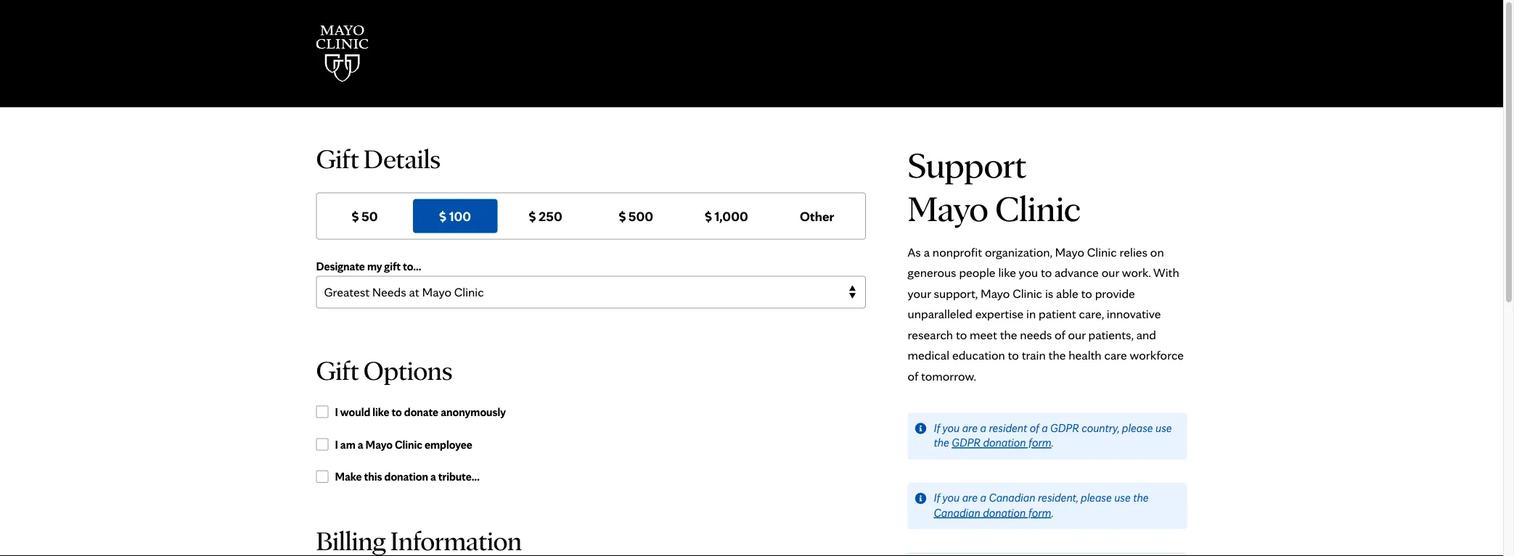 Task type: locate. For each thing, give the bounding box(es) containing it.
options
[[364, 354, 453, 387]]

2 horizontal spatial dollar sign image
[[705, 211, 712, 223]]

2 if from the top
[[934, 491, 940, 505]]

if you are a canadian resident, please use the canadian donation form .
[[934, 491, 1149, 520]]

a
[[924, 244, 930, 260], [980, 421, 986, 435], [1042, 421, 1048, 435], [358, 438, 363, 452], [430, 470, 436, 484], [980, 491, 986, 505]]

0 vertical spatial clinic
[[1087, 244, 1117, 260]]

dollar sign image left 1,000 at the top of the page
[[705, 211, 712, 223]]

gift options
[[316, 354, 453, 387]]

gdpr down the tomorrow.
[[952, 436, 981, 450]]

if for if you are a resident of a gdpr country, please use the
[[934, 421, 940, 435]]

mayo up the advance
[[1055, 244, 1084, 260]]

gdpr
[[1050, 421, 1079, 435], [952, 436, 981, 450]]

0 vertical spatial gdpr
[[1050, 421, 1079, 435]]

0 vertical spatial mayo
[[1055, 244, 1084, 260]]

0 vertical spatial you
[[1019, 265, 1038, 280]]

clinic up make this donation a tribute...
[[395, 438, 422, 452]]

dollar sign image left "500"
[[619, 211, 626, 223]]

2 vertical spatial donation
[[983, 506, 1026, 520]]

0 vertical spatial of
[[1055, 327, 1065, 342]]

dollar sign image for 500
[[619, 211, 626, 223]]

1 vertical spatial you
[[942, 421, 960, 435]]

1 horizontal spatial mayo
[[981, 286, 1010, 301]]

please inside if you are a canadian resident, please use the canadian donation form .
[[1081, 491, 1112, 505]]

1 horizontal spatial like
[[998, 265, 1016, 280]]

mayo right am
[[366, 438, 393, 452]]

i
[[335, 405, 338, 419], [335, 438, 338, 452]]

details
[[364, 142, 441, 175]]

1 vertical spatial gift
[[316, 354, 359, 387]]

1 horizontal spatial dollar sign image
[[619, 211, 626, 223]]

like inside as a nonprofit organization, mayo clinic relies on generous people like you to advance our work. with your support, mayo clinic is able to provide unparalleled expertise in patient care, innovative research to meet the needs of our patients, and medical education to train the health care workforce of tomorrow.
[[998, 265, 1016, 280]]

0 vertical spatial .
[[1052, 436, 1054, 450]]

dollar sign image left the 250
[[529, 211, 536, 223]]

gift left details
[[316, 142, 359, 175]]

1 vertical spatial gdpr
[[952, 436, 981, 450]]

if
[[934, 421, 940, 435], [934, 491, 940, 505]]

are
[[962, 421, 978, 435], [962, 491, 978, 505]]

dollar sign image left 50
[[352, 211, 359, 223]]

1 vertical spatial please
[[1081, 491, 1112, 505]]

2 . from the top
[[1051, 506, 1054, 520]]

a left tribute...
[[430, 470, 436, 484]]

2 i from the top
[[335, 438, 338, 452]]

1 vertical spatial canadian
[[934, 506, 980, 520]]

are inside if you are a resident of a gdpr country, please use the
[[962, 421, 978, 435]]

nonprofit
[[933, 244, 982, 260]]

you for resident
[[942, 421, 960, 435]]

are up the gdpr donation form link
[[962, 421, 978, 435]]

0 horizontal spatial of
[[908, 368, 918, 384]]

to right the able
[[1081, 286, 1092, 301]]

patients,
[[1089, 327, 1134, 342]]

use inside if you are a resident of a gdpr country, please use the
[[1156, 421, 1172, 435]]

as a nonprofit organization, mayo clinic relies on generous people like you to advance our work. with your support, mayo clinic is able to provide unparalleled expertise in patient care, innovative research to meet the needs of our patients, and medical education to train the health care workforce of tomorrow.
[[908, 244, 1184, 384]]

to left donate
[[392, 405, 402, 419]]

of
[[1055, 327, 1065, 342], [908, 368, 918, 384], [1030, 421, 1039, 435]]

2 vertical spatial mayo
[[366, 438, 393, 452]]

if for if you are a canadian resident, please use the canadian donation form .
[[934, 491, 940, 505]]

support,
[[934, 286, 978, 301]]

like
[[998, 265, 1016, 280], [373, 405, 389, 419]]

1 horizontal spatial our
[[1102, 265, 1119, 280]]

like down the organization,
[[998, 265, 1016, 280]]

1 horizontal spatial please
[[1122, 421, 1153, 435]]

2 dollar sign image from the left
[[619, 211, 626, 223]]

0 vertical spatial i
[[335, 405, 338, 419]]

clinic up in
[[1013, 286, 1042, 301]]

.
[[1052, 436, 1054, 450], [1051, 506, 1054, 520]]

2 horizontal spatial mayo
[[1055, 244, 1084, 260]]

of down patient
[[1055, 327, 1065, 342]]

work.
[[1122, 265, 1151, 280]]

if inside if you are a resident of a gdpr country, please use the
[[934, 421, 940, 435]]

resident
[[989, 421, 1027, 435]]

able
[[1056, 286, 1078, 301]]

our up the health in the right of the page
[[1068, 327, 1086, 342]]

donation
[[983, 436, 1026, 450], [384, 470, 428, 484], [983, 506, 1026, 520]]

would
[[340, 405, 370, 419]]

gdpr donation form link
[[952, 436, 1052, 450]]

0 horizontal spatial dollar sign image
[[529, 211, 536, 223]]

of right resident
[[1030, 421, 1039, 435]]

500
[[629, 208, 653, 225]]

mayo up expertise
[[981, 286, 1010, 301]]

form up the resident,
[[1029, 436, 1052, 450]]

use
[[1156, 421, 1172, 435], [1114, 491, 1131, 505]]

2 vertical spatial you
[[942, 491, 960, 505]]

1 dollar sign image from the left
[[352, 211, 359, 223]]

donation down gdpr donation form .
[[983, 506, 1026, 520]]

the
[[1000, 327, 1017, 342], [1049, 348, 1066, 363], [934, 436, 949, 450], [1133, 491, 1149, 505]]

0 vertical spatial gift
[[316, 142, 359, 175]]

expertise
[[975, 306, 1024, 322]]

1 . from the top
[[1052, 436, 1054, 450]]

the inside if you are a resident of a gdpr country, please use the
[[934, 436, 949, 450]]

1 vertical spatial form
[[1028, 506, 1051, 520]]

gdpr left country,
[[1050, 421, 1079, 435]]

meet
[[970, 327, 997, 342]]

1 gift from the top
[[316, 142, 359, 175]]

0 horizontal spatial our
[[1068, 327, 1086, 342]]

1 if from the top
[[934, 421, 940, 435]]

a up canadian donation form link
[[980, 491, 986, 505]]

dollar sign image for 100
[[440, 211, 446, 223]]

gdpr donation form .
[[952, 436, 1054, 450]]

0 horizontal spatial like
[[373, 405, 389, 419]]

1 horizontal spatial dollar sign image
[[440, 211, 446, 223]]

if inside if you are a canadian resident, please use the canadian donation form .
[[934, 491, 940, 505]]

2 are from the top
[[962, 491, 978, 505]]

dollar sign image left 100
[[440, 211, 446, 223]]

care,
[[1079, 306, 1104, 322]]

our up provide
[[1102, 265, 1119, 280]]

1 dollar sign image from the left
[[529, 211, 536, 223]]

gift
[[384, 260, 401, 274]]

donation down resident
[[983, 436, 1026, 450]]

1 horizontal spatial use
[[1156, 421, 1172, 435]]

of down medical
[[908, 368, 918, 384]]

dollar sign image
[[529, 211, 536, 223], [619, 211, 626, 223]]

250
[[539, 208, 562, 225]]

i for i am a mayo clinic employee
[[335, 438, 338, 452]]

dollar sign image
[[352, 211, 359, 223], [440, 211, 446, 223], [705, 211, 712, 223]]

1 vertical spatial our
[[1068, 327, 1086, 342]]

workforce
[[1130, 348, 1184, 363]]

form
[[1029, 436, 1052, 450], [1028, 506, 1051, 520]]

gift up would
[[316, 354, 359, 387]]

designate my gift to...
[[316, 260, 421, 274]]

i left would
[[335, 405, 338, 419]]

gift
[[316, 142, 359, 175], [316, 354, 359, 387]]

0 vertical spatial use
[[1156, 421, 1172, 435]]

0 horizontal spatial gdpr
[[952, 436, 981, 450]]

medical
[[908, 348, 950, 363]]

are for canadian
[[962, 491, 978, 505]]

you inside if you are a resident of a gdpr country, please use the
[[942, 421, 960, 435]]

0 vertical spatial like
[[998, 265, 1016, 280]]

mayo clinic
[[908, 186, 1081, 230]]

please
[[1122, 421, 1153, 435], [1081, 491, 1112, 505]]

1 are from the top
[[962, 421, 978, 435]]

0 horizontal spatial dollar sign image
[[352, 211, 359, 223]]

1 vertical spatial use
[[1114, 491, 1131, 505]]

please right country,
[[1122, 421, 1153, 435]]

2 horizontal spatial clinic
[[1087, 244, 1117, 260]]

1 vertical spatial of
[[908, 368, 918, 384]]

form down the resident,
[[1028, 506, 1051, 520]]

innovative
[[1107, 306, 1161, 322]]

our
[[1102, 265, 1119, 280], [1068, 327, 1086, 342]]

. inside if you are a canadian resident, please use the canadian donation form .
[[1051, 506, 1054, 520]]

clinic
[[1087, 244, 1117, 260], [1013, 286, 1042, 301], [395, 438, 422, 452]]

designate
[[316, 260, 365, 274]]

0 horizontal spatial please
[[1081, 491, 1112, 505]]

0 vertical spatial if
[[934, 421, 940, 435]]

2 vertical spatial of
[[1030, 421, 1039, 435]]

i would like to donate anonymously
[[335, 405, 506, 419]]

3 dollar sign image from the left
[[705, 211, 712, 223]]

support mayo clinic
[[908, 142, 1081, 230]]

are up canadian donation form link
[[962, 491, 978, 505]]

0 horizontal spatial use
[[1114, 491, 1131, 505]]

1 horizontal spatial of
[[1030, 421, 1039, 435]]

canadian
[[989, 491, 1035, 505], [934, 506, 980, 520]]

gdpr inside if you are a resident of a gdpr country, please use the
[[1050, 421, 1079, 435]]

1 vertical spatial i
[[335, 438, 338, 452]]

clinic left relies
[[1087, 244, 1117, 260]]

i am a mayo clinic employee
[[335, 438, 472, 452]]

100
[[449, 208, 471, 225]]

other
[[800, 208, 834, 225]]

donation down i am a mayo clinic employee
[[384, 470, 428, 484]]

2 dollar sign image from the left
[[440, 211, 446, 223]]

provide
[[1095, 286, 1135, 301]]

you inside as a nonprofit organization, mayo clinic relies on generous people like you to advance our work. with your support, mayo clinic is able to provide unparalleled expertise in patient care, innovative research to meet the needs of our patients, and medical education to train the health care workforce of tomorrow.
[[1019, 265, 1038, 280]]

1 i from the top
[[335, 405, 338, 419]]

a right as
[[924, 244, 930, 260]]

if right info circle icon on the right
[[934, 491, 940, 505]]

research
[[908, 327, 953, 342]]

a inside if you are a canadian resident, please use the canadian donation form .
[[980, 491, 986, 505]]

if right info circle image
[[934, 421, 940, 435]]

1 vertical spatial are
[[962, 491, 978, 505]]

0 horizontal spatial canadian
[[934, 506, 980, 520]]

0 vertical spatial canadian
[[989, 491, 1035, 505]]

health
[[1069, 348, 1102, 363]]

donate
[[404, 405, 439, 419]]

i left am
[[335, 438, 338, 452]]

you right info circle image
[[942, 421, 960, 435]]

like right would
[[373, 405, 389, 419]]

a right am
[[358, 438, 363, 452]]

1 vertical spatial if
[[934, 491, 940, 505]]

you
[[1019, 265, 1038, 280], [942, 421, 960, 435], [942, 491, 960, 505]]

to up is
[[1041, 265, 1052, 280]]

1 horizontal spatial gdpr
[[1050, 421, 1079, 435]]

1 vertical spatial .
[[1051, 506, 1054, 520]]

0 vertical spatial please
[[1122, 421, 1153, 435]]

you down the organization,
[[1019, 265, 1038, 280]]

please right the resident,
[[1081, 491, 1112, 505]]

mayo
[[1055, 244, 1084, 260], [981, 286, 1010, 301], [366, 438, 393, 452]]

2 vertical spatial clinic
[[395, 438, 422, 452]]

to
[[1041, 265, 1052, 280], [1081, 286, 1092, 301], [956, 327, 967, 342], [1008, 348, 1019, 363], [392, 405, 402, 419]]

i for i would like to donate anonymously
[[335, 405, 338, 419]]

are inside if you are a canadian resident, please use the canadian donation form .
[[962, 491, 978, 505]]

you right info circle icon on the right
[[942, 491, 960, 505]]

2 gift from the top
[[316, 354, 359, 387]]

use right country,
[[1156, 421, 1172, 435]]

1 vertical spatial clinic
[[1013, 286, 1042, 301]]

1 vertical spatial like
[[373, 405, 389, 419]]

0 vertical spatial are
[[962, 421, 978, 435]]

use right the resident,
[[1114, 491, 1131, 505]]

you inside if you are a canadian resident, please use the canadian donation form .
[[942, 491, 960, 505]]

employee
[[425, 438, 472, 452]]

a right resident
[[1042, 421, 1048, 435]]



Task type: vqa. For each thing, say whether or not it's contained in the screenshot.
INFORMATION
no



Task type: describe. For each thing, give the bounding box(es) containing it.
a up the gdpr donation form link
[[980, 421, 986, 435]]

needs
[[1020, 327, 1052, 342]]

of inside if you are a resident of a gdpr country, please use the
[[1030, 421, 1039, 435]]

is
[[1045, 286, 1053, 301]]

a inside as a nonprofit organization, mayo clinic relies on generous people like you to advance our work. with your support, mayo clinic is able to provide unparalleled expertise in patient care, innovative research to meet the needs of our patients, and medical education to train the health care workforce of tomorrow.
[[924, 244, 930, 260]]

in
[[1026, 306, 1036, 322]]

relies
[[1120, 244, 1148, 260]]

info circle image
[[915, 493, 927, 505]]

as
[[908, 244, 921, 260]]

dollar sign image for 50
[[352, 211, 359, 223]]

tribute...
[[438, 470, 480, 484]]

on
[[1150, 244, 1164, 260]]

patient
[[1039, 306, 1076, 322]]

generous
[[908, 265, 956, 280]]

form inside if you are a canadian resident, please use the canadian donation form .
[[1028, 506, 1051, 520]]

0 vertical spatial form
[[1029, 436, 1052, 450]]

to left the meet
[[956, 327, 967, 342]]

0 horizontal spatial mayo
[[366, 438, 393, 452]]

mayo clinic logo image
[[316, 25, 368, 82]]

make this donation a tribute...
[[335, 470, 480, 484]]

the inside if you are a canadian resident, please use the canadian donation form .
[[1133, 491, 1149, 505]]

dollar sign image for 1,000
[[705, 211, 712, 223]]

dollar sign image for 250
[[529, 211, 536, 223]]

0 vertical spatial our
[[1102, 265, 1119, 280]]

support
[[908, 142, 1026, 186]]

this
[[364, 470, 382, 484]]

50
[[362, 208, 378, 225]]

you for canadian
[[942, 491, 960, 505]]

0 horizontal spatial clinic
[[395, 438, 422, 452]]

please inside if you are a resident of a gdpr country, please use the
[[1122, 421, 1153, 435]]

your
[[908, 286, 931, 301]]

my
[[367, 260, 382, 274]]

people
[[959, 265, 996, 280]]

am
[[340, 438, 355, 452]]

organization,
[[985, 244, 1052, 260]]

use inside if you are a canadian resident, please use the canadian donation form .
[[1114, 491, 1131, 505]]

info circle image
[[915, 423, 927, 435]]

unparalleled
[[908, 306, 973, 322]]

train
[[1022, 348, 1046, 363]]

are for resident
[[962, 421, 978, 435]]

canadian donation form link
[[934, 506, 1051, 520]]

gift for gift options
[[316, 354, 359, 387]]

resident,
[[1038, 491, 1078, 505]]

make
[[335, 470, 362, 484]]

country,
[[1082, 421, 1120, 435]]

care
[[1104, 348, 1127, 363]]

1 horizontal spatial clinic
[[1013, 286, 1042, 301]]

donation inside if you are a canadian resident, please use the canadian donation form .
[[983, 506, 1026, 520]]

1,000
[[715, 208, 748, 225]]

advance
[[1055, 265, 1099, 280]]

to left train
[[1008, 348, 1019, 363]]

2 horizontal spatial of
[[1055, 327, 1065, 342]]

with
[[1154, 265, 1179, 280]]

1 vertical spatial donation
[[384, 470, 428, 484]]

if you are a resident of a gdpr country, please use the
[[934, 421, 1172, 450]]

and
[[1137, 327, 1156, 342]]

0 vertical spatial donation
[[983, 436, 1026, 450]]

gift for gift details
[[316, 142, 359, 175]]

tomorrow.
[[921, 368, 976, 384]]

gift details
[[316, 142, 441, 175]]

1 horizontal spatial canadian
[[989, 491, 1035, 505]]

to...
[[403, 260, 421, 274]]

anonymously
[[441, 405, 506, 419]]

1 vertical spatial mayo
[[981, 286, 1010, 301]]

education
[[952, 348, 1005, 363]]



